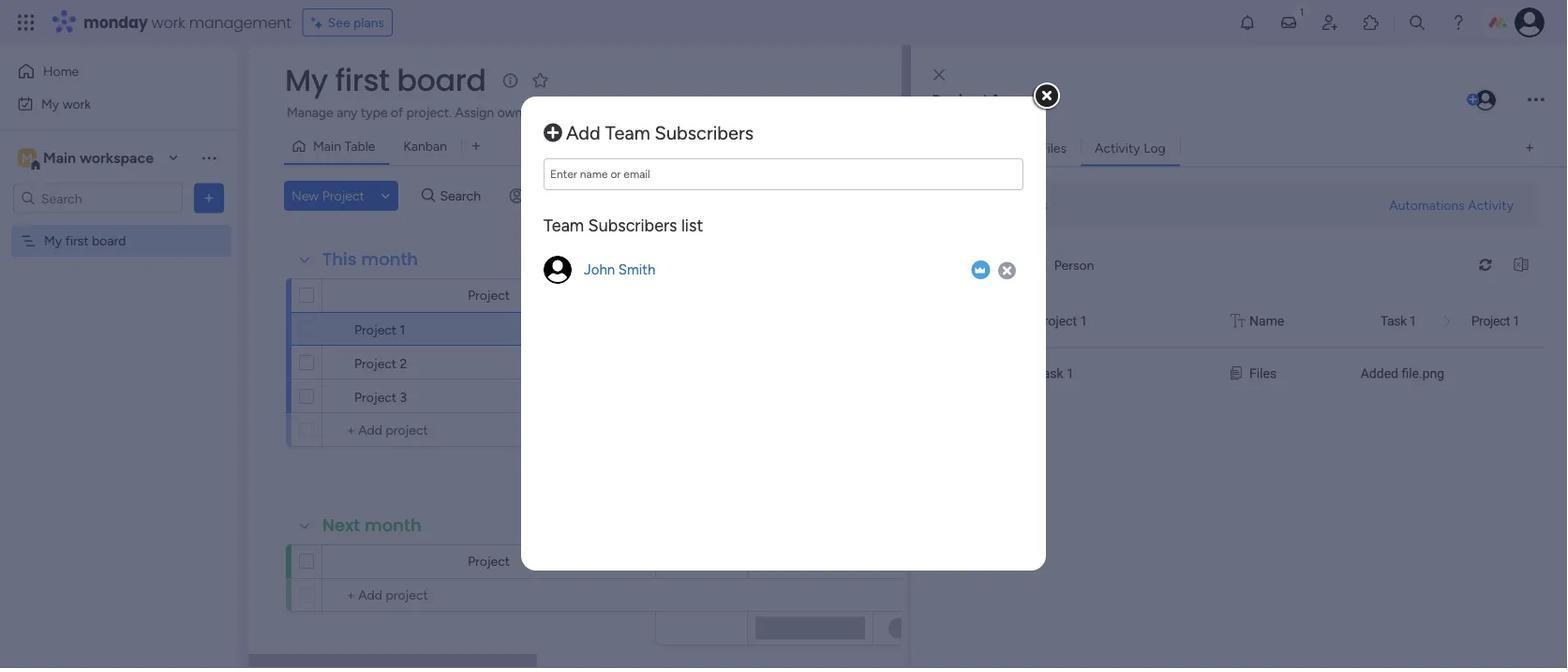 Task type: describe. For each thing, give the bounding box(es) containing it.
arrow down image
[[655, 185, 678, 207]]

see plans
[[328, 15, 385, 30]]

Search in workspace field
[[39, 188, 157, 209]]

my first board inside list box
[[44, 233, 126, 249]]

files button
[[1027, 133, 1081, 163]]

other activities
[[957, 197, 1048, 213]]

my work
[[41, 96, 91, 112]]

activity log
[[1095, 140, 1166, 156]]

filter button
[[589, 181, 678, 211]]

1 horizontal spatial files
[[1250, 366, 1277, 382]]

project inside field
[[932, 89, 989, 113]]

sort button
[[683, 181, 750, 211]]

0 horizontal spatial task 1
[[1036, 366, 1074, 382]]

month for this month
[[361, 248, 418, 271]]

main workspace
[[43, 149, 154, 167]]

activity inside activity log button
[[1095, 140, 1141, 156]]

filter log
[[942, 257, 997, 273]]

1 vertical spatial person
[[1055, 257, 1095, 273]]

activities
[[995, 197, 1048, 213]]

john smith link
[[584, 261, 656, 278]]

this
[[323, 248, 357, 271]]

track
[[681, 105, 710, 120]]

board inside the my first board list box
[[92, 233, 126, 249]]

list box containing project 1
[[935, 295, 1544, 400]]

manage any type of project. assign owners, set timelines and keep track of where your project stands. button
[[284, 101, 914, 124]]

Owner field
[[677, 552, 726, 572]]

1 of from the left
[[391, 105, 403, 120]]

m
[[22, 150, 33, 166]]

john
[[584, 261, 615, 278]]

0 vertical spatial board
[[397, 60, 486, 101]]

see
[[328, 15, 350, 30]]

kanban button
[[390, 131, 461, 161]]

Project 1 field
[[927, 89, 1464, 113]]

project 1 inside field
[[932, 89, 999, 113]]

assign
[[455, 105, 494, 120]]

1 horizontal spatial first
[[335, 60, 390, 101]]

Search field
[[436, 183, 492, 209]]

main for main table
[[313, 138, 341, 154]]

next month
[[323, 514, 422, 538]]

smith
[[619, 261, 656, 278]]

added
[[1361, 366, 1399, 382]]

add view image
[[1526, 141, 1534, 154]]

home button
[[11, 56, 202, 86]]

filter log button
[[935, 250, 1021, 280]]

this month
[[323, 248, 418, 271]]

workspace
[[80, 149, 154, 167]]

1 horizontal spatial task
[[1381, 314, 1407, 329]]

add team subscribers
[[566, 122, 754, 144]]

add view image
[[472, 139, 480, 153]]

search everything image
[[1408, 13, 1427, 32]]

0 horizontal spatial task
[[1036, 366, 1064, 382]]

john smith
[[584, 261, 656, 278]]

main table
[[313, 138, 375, 154]]

refresh image
[[1471, 258, 1501, 272]]

project
[[798, 105, 841, 120]]

show board description image
[[499, 71, 522, 90]]

owners,
[[498, 105, 543, 120]]

export to excel image
[[1507, 258, 1537, 272]]

invite members image
[[1321, 13, 1340, 32]]

inbox image
[[1280, 13, 1299, 32]]

work for monday
[[151, 12, 185, 33]]

This month field
[[318, 248, 423, 272]]

log for filter log
[[975, 257, 997, 273]]

see plans button
[[303, 8, 393, 37]]

add
[[566, 122, 601, 144]]

3
[[400, 389, 407, 405]]

2
[[400, 355, 407, 371]]

new project
[[292, 188, 365, 204]]

2 of from the left
[[713, 105, 726, 120]]

Enter name or email text field
[[544, 158, 1024, 190]]

project inside button
[[322, 188, 365, 204]]

my first board list box
[[0, 221, 239, 510]]

1 horizontal spatial john smith image
[[1515, 8, 1545, 38]]

new
[[292, 188, 319, 204]]

select product image
[[17, 13, 36, 32]]

My first board field
[[280, 60, 491, 101]]

hide button
[[755, 181, 824, 211]]

status
[[792, 554, 830, 570]]

set
[[547, 105, 565, 120]]

main for main workspace
[[43, 149, 76, 167]]

added file.png
[[1361, 366, 1445, 382]]



Task type: locate. For each thing, give the bounding box(es) containing it.
kanban
[[404, 138, 447, 154]]

month right the this
[[361, 248, 418, 271]]

0 vertical spatial filter
[[619, 188, 649, 204]]

board
[[397, 60, 486, 101], [92, 233, 126, 249]]

my up manage
[[285, 60, 328, 101]]

subscribers
[[655, 122, 754, 144], [588, 215, 677, 235]]

1 image
[[1294, 1, 1311, 22]]

main right workspace image
[[43, 149, 76, 167]]

0 vertical spatial person
[[532, 188, 572, 204]]

log for activity log
[[1144, 140, 1166, 156]]

1 vertical spatial filter
[[942, 257, 972, 273]]

my first board
[[285, 60, 486, 101], [44, 233, 126, 249]]

close image
[[934, 68, 945, 82]]

1 vertical spatial task 1
[[1036, 366, 1074, 382]]

my down search in workspace field
[[44, 233, 62, 249]]

filter down other
[[942, 257, 972, 273]]

0 horizontal spatial person button
[[502, 181, 584, 211]]

log down project 1 field
[[1144, 140, 1166, 156]]

plans
[[354, 15, 385, 30]]

1 vertical spatial task
[[1036, 366, 1064, 382]]

month for next month
[[365, 514, 422, 538]]

activity up refresh image
[[1469, 197, 1514, 213]]

1 horizontal spatial person button
[[1025, 250, 1106, 280]]

add to favorites image
[[531, 71, 550, 90]]

0 horizontal spatial john smith image
[[1474, 88, 1498, 113]]

0 vertical spatial task 1
[[1381, 314, 1417, 329]]

1 vertical spatial work
[[63, 96, 91, 112]]

my first board up type
[[285, 60, 486, 101]]

my inside button
[[41, 96, 59, 112]]

team
[[605, 122, 650, 144], [544, 215, 584, 235]]

filter for filter log
[[942, 257, 972, 273]]

home
[[43, 63, 79, 79]]

1 horizontal spatial angle down image
[[1005, 258, 1013, 271]]

automations activity
[[1390, 197, 1514, 213]]

0 horizontal spatial person
[[532, 188, 572, 204]]

0 horizontal spatial team
[[544, 215, 584, 235]]

angle down image inside filter log button
[[1005, 258, 1013, 271]]

1 vertical spatial subscribers
[[588, 215, 677, 235]]

0 horizontal spatial main
[[43, 149, 76, 167]]

next
[[323, 514, 360, 538]]

0 vertical spatial angle down image
[[381, 189, 390, 203]]

1 vertical spatial board
[[92, 233, 126, 249]]

main
[[313, 138, 341, 154], [43, 149, 76, 167]]

1 horizontal spatial activity
[[1469, 197, 1514, 213]]

task
[[1381, 314, 1407, 329], [1036, 366, 1064, 382]]

other
[[957, 197, 991, 213]]

monday work management
[[83, 12, 291, 33]]

subscribers down filter popup button
[[588, 215, 677, 235]]

1 vertical spatial person button
[[1025, 250, 1106, 280]]

0 horizontal spatial my first board
[[44, 233, 126, 249]]

filter
[[619, 188, 649, 204], [942, 257, 972, 273]]

of right type
[[391, 105, 403, 120]]

project
[[932, 89, 989, 113], [322, 188, 365, 204], [468, 287, 510, 303], [1036, 314, 1077, 329], [1472, 314, 1511, 329], [354, 322, 397, 338], [354, 355, 397, 371], [354, 389, 397, 405], [468, 554, 510, 570]]

1 vertical spatial month
[[365, 514, 422, 538]]

0 vertical spatial subscribers
[[655, 122, 754, 144]]

main inside 'workspace selection' element
[[43, 149, 76, 167]]

timelines
[[568, 105, 621, 120]]

dapulse text column image
[[1231, 312, 1246, 331]]

first up type
[[335, 60, 390, 101]]

0 vertical spatial month
[[361, 248, 418, 271]]

john smith image
[[1515, 8, 1545, 38], [1474, 88, 1498, 113]]

0 vertical spatial task
[[1381, 314, 1407, 329]]

Next month field
[[318, 514, 426, 538]]

any
[[337, 105, 358, 120]]

filter up team subscribers list
[[619, 188, 649, 204]]

apps image
[[1362, 13, 1381, 32]]

0 horizontal spatial board
[[92, 233, 126, 249]]

1 horizontal spatial person
[[1055, 257, 1095, 273]]

0 vertical spatial team
[[605, 122, 650, 144]]

and
[[624, 105, 646, 120]]

1 vertical spatial log
[[975, 257, 997, 273]]

manage
[[287, 105, 334, 120]]

main left table
[[313, 138, 341, 154]]

where
[[729, 105, 766, 120]]

angle down image right filter log
[[1005, 258, 1013, 271]]

your
[[769, 105, 795, 120]]

0 horizontal spatial first
[[65, 233, 89, 249]]

activity
[[1095, 140, 1141, 156], [1469, 197, 1514, 213]]

management
[[189, 12, 291, 33]]

help image
[[1450, 13, 1468, 32]]

0 horizontal spatial work
[[63, 96, 91, 112]]

0 vertical spatial my first board
[[285, 60, 486, 101]]

0 vertical spatial john smith image
[[1515, 8, 1545, 38]]

keep
[[649, 105, 677, 120]]

0 horizontal spatial angle down image
[[381, 189, 390, 203]]

files inside button
[[1041, 140, 1067, 156]]

1 horizontal spatial board
[[397, 60, 486, 101]]

list
[[682, 215, 703, 235]]

work for my
[[63, 96, 91, 112]]

v2 search image
[[422, 185, 436, 207]]

month
[[361, 248, 418, 271], [365, 514, 422, 538]]

subscribers down track at the top left of page
[[655, 122, 754, 144]]

of right track at the top left of page
[[713, 105, 726, 120]]

project 2
[[354, 355, 407, 371]]

1 vertical spatial team
[[544, 215, 584, 235]]

filter inside button
[[942, 257, 972, 273]]

1 horizontal spatial work
[[151, 12, 185, 33]]

first inside list box
[[65, 233, 89, 249]]

automations activity button
[[1382, 190, 1522, 220]]

v2 file column image
[[1231, 364, 1242, 384]]

my first board down search in workspace field
[[44, 233, 126, 249]]

0 vertical spatial activity
[[1095, 140, 1141, 156]]

work right monday
[[151, 12, 185, 33]]

hide
[[785, 188, 813, 204]]

Status field
[[787, 552, 835, 572]]

table
[[345, 138, 375, 154]]

activity log button
[[1081, 133, 1180, 163]]

0 vertical spatial person button
[[502, 181, 584, 211]]

first
[[335, 60, 390, 101], [65, 233, 89, 249]]

month right next
[[365, 514, 422, 538]]

log
[[1144, 140, 1166, 156], [975, 257, 997, 273]]

manage any type of project. assign owners, set timelines and keep track of where your project stands.
[[287, 105, 886, 120]]

my work button
[[11, 89, 202, 119]]

files
[[1041, 140, 1067, 156], [1250, 366, 1277, 382]]

1 vertical spatial activity
[[1469, 197, 1514, 213]]

new project button
[[284, 181, 372, 211]]

activity right files button
[[1095, 140, 1141, 156]]

0 vertical spatial work
[[151, 12, 185, 33]]

1 horizontal spatial team
[[605, 122, 650, 144]]

project.
[[407, 105, 452, 120]]

1 vertical spatial files
[[1250, 366, 1277, 382]]

files right v2 file column icon
[[1250, 366, 1277, 382]]

notifications image
[[1239, 13, 1257, 32]]

team subscribers list
[[544, 215, 703, 235]]

1 horizontal spatial filter
[[942, 257, 972, 273]]

person button down 'dapulse addbtn' icon
[[502, 181, 584, 211]]

file.png
[[1402, 366, 1445, 382]]

1 vertical spatial angle down image
[[1005, 258, 1013, 271]]

0 horizontal spatial filter
[[619, 188, 649, 204]]

1 horizontal spatial my first board
[[285, 60, 486, 101]]

dapulse addbtn image
[[544, 119, 563, 147]]

project 3
[[354, 389, 407, 405]]

log down other
[[975, 257, 997, 273]]

files up activities
[[1041, 140, 1067, 156]]

1 horizontal spatial main
[[313, 138, 341, 154]]

1 horizontal spatial of
[[713, 105, 726, 120]]

main inside button
[[313, 138, 341, 154]]

board up project.
[[397, 60, 486, 101]]

0 vertical spatial log
[[1144, 140, 1166, 156]]

work inside button
[[63, 96, 91, 112]]

0 vertical spatial first
[[335, 60, 390, 101]]

column information image
[[849, 555, 864, 570]]

type
[[361, 105, 388, 120]]

filter inside popup button
[[619, 188, 649, 204]]

my
[[285, 60, 328, 101], [41, 96, 59, 112], [44, 233, 62, 249]]

1 inside field
[[994, 89, 999, 113]]

my inside list box
[[44, 233, 62, 249]]

activity inside automations activity button
[[1469, 197, 1514, 213]]

angle down image left v2 search icon
[[381, 189, 390, 203]]

1 vertical spatial john smith image
[[1474, 88, 1498, 113]]

person
[[532, 188, 572, 204], [1055, 257, 1095, 273]]

workspace selection element
[[18, 147, 157, 171]]

work
[[151, 12, 185, 33], [63, 96, 91, 112]]

filter for filter
[[619, 188, 649, 204]]

work down home
[[63, 96, 91, 112]]

1 vertical spatial first
[[65, 233, 89, 249]]

monday
[[83, 12, 148, 33]]

1 vertical spatial my first board
[[44, 233, 126, 249]]

None text field
[[544, 158, 1024, 190]]

board down search in workspace field
[[92, 233, 126, 249]]

1
[[994, 89, 999, 113], [1081, 314, 1088, 329], [1410, 314, 1417, 329], [1513, 314, 1520, 329], [400, 322, 405, 338], [1067, 366, 1074, 382]]

option
[[0, 224, 239, 228]]

person button
[[502, 181, 584, 211], [1025, 250, 1106, 280]]

0 horizontal spatial log
[[975, 257, 997, 273]]

team up john
[[544, 215, 584, 235]]

list box
[[935, 295, 1544, 400]]

my down home
[[41, 96, 59, 112]]

owner
[[682, 554, 722, 570]]

sort
[[713, 188, 739, 204]]

person button down activities
[[1025, 250, 1106, 280]]

angle down image
[[381, 189, 390, 203], [1005, 258, 1013, 271]]

main table button
[[284, 131, 390, 161]]

1 horizontal spatial task 1
[[1381, 314, 1417, 329]]

team down and
[[605, 122, 650, 144]]

of
[[391, 105, 403, 120], [713, 105, 726, 120]]

first down search in workspace field
[[65, 233, 89, 249]]

0 vertical spatial files
[[1041, 140, 1067, 156]]

automations
[[1390, 197, 1466, 213]]

task 1
[[1381, 314, 1417, 329], [1036, 366, 1074, 382]]

workspace image
[[18, 148, 37, 168]]

project 1
[[932, 89, 999, 113], [1036, 314, 1088, 329], [1472, 314, 1520, 329], [354, 322, 405, 338]]

0 horizontal spatial files
[[1041, 140, 1067, 156]]

stands.
[[844, 105, 886, 120]]

0 horizontal spatial of
[[391, 105, 403, 120]]

0 horizontal spatial activity
[[1095, 140, 1141, 156]]

1 horizontal spatial log
[[1144, 140, 1166, 156]]

name
[[1250, 314, 1285, 329]]



Task type: vqa. For each thing, say whether or not it's contained in the screenshot.
rightmost u
no



